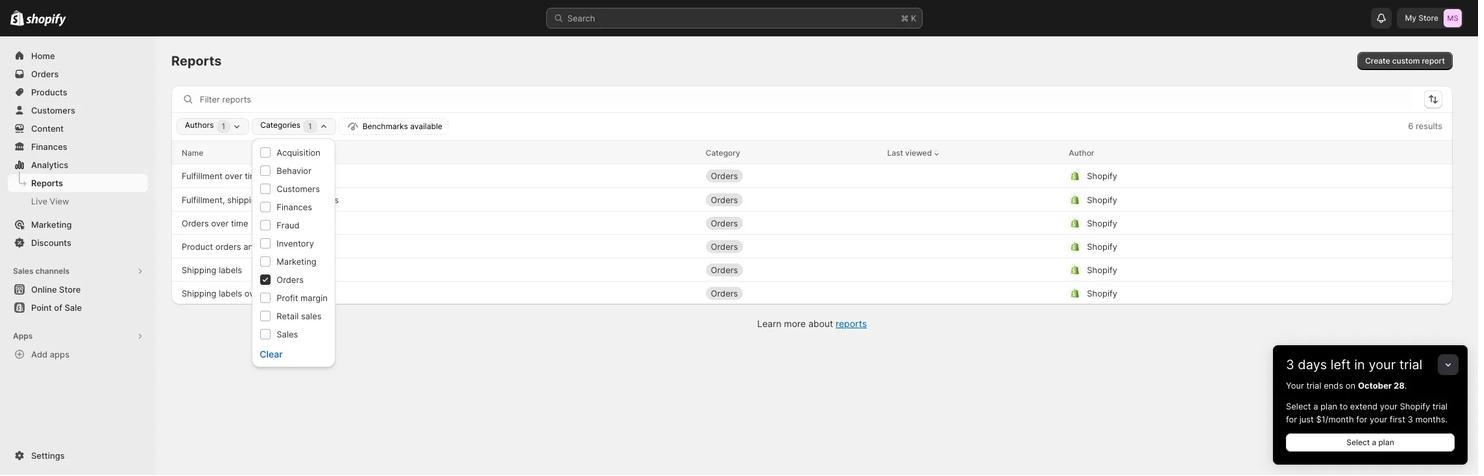 Task type: describe. For each thing, give the bounding box(es) containing it.
orders over time
[[182, 218, 248, 228]]

row containing fulfillment, shipping, and delivery times
[[171, 188, 1454, 211]]

finances inside finances link
[[31, 142, 67, 152]]

plan for select a plan
[[1379, 438, 1395, 447]]

create custom report
[[1366, 56, 1446, 66]]

orders cell for orders over time
[[706, 213, 877, 233]]

create
[[1366, 56, 1391, 66]]

3 days left in your trial
[[1287, 357, 1423, 373]]

trial inside 'dropdown button'
[[1400, 357, 1423, 373]]

shipping labels
[[182, 265, 242, 275]]

margin
[[301, 293, 328, 303]]

1 for categories
[[308, 121, 312, 131]]

over for fulfillment
[[225, 171, 242, 181]]

orders
[[215, 241, 241, 252]]

shopify image
[[10, 10, 24, 26]]

settings link
[[8, 447, 148, 465]]

1 vertical spatial marketing
[[277, 256, 317, 267]]

orders for fulfillment over time
[[711, 171, 738, 181]]

create custom report button
[[1358, 52, 1454, 70]]

your trial ends on october 28 .
[[1287, 380, 1408, 391]]

profit margin
[[277, 293, 328, 303]]

in
[[1355, 357, 1366, 373]]

sales channels
[[13, 266, 70, 276]]

available
[[410, 121, 443, 131]]

shipping labels over time link
[[182, 287, 282, 300]]

benchmarks available
[[363, 121, 443, 131]]

shopify for fulfillment over time
[[1088, 171, 1118, 181]]

sale
[[65, 303, 82, 313]]

1 for authors
[[222, 121, 225, 131]]

6
[[1409, 121, 1414, 131]]

left
[[1331, 357, 1351, 373]]

labels for shipping labels over time
[[219, 288, 242, 298]]

custom
[[1393, 56, 1421, 66]]

search
[[568, 13, 595, 23]]

orders cell for shipping labels over time
[[706, 283, 877, 303]]

apps
[[50, 349, 70, 360]]

clear
[[260, 349, 283, 360]]

marketing link
[[8, 216, 148, 234]]

just
[[1300, 414, 1314, 425]]

orders inside 'link'
[[31, 69, 59, 79]]

of
[[54, 303, 62, 313]]

last
[[888, 148, 904, 157]]

reports link
[[836, 318, 867, 329]]

to
[[1340, 401, 1348, 412]]

0 vertical spatial reports
[[171, 53, 222, 69]]

benchmarks
[[363, 121, 408, 131]]

category button
[[706, 146, 741, 159]]

$1/month
[[1317, 414, 1355, 425]]

live
[[31, 196, 47, 206]]

retail sales
[[277, 311, 322, 321]]

extend
[[1351, 401, 1378, 412]]

home link
[[8, 47, 148, 65]]

on
[[1346, 380, 1356, 391]]

add apps button
[[8, 345, 148, 364]]

author
[[1069, 148, 1095, 157]]

orders cell for fulfillment over time
[[706, 166, 877, 186]]

select a plan
[[1347, 438, 1395, 447]]

clear button
[[260, 349, 283, 360]]

add
[[31, 349, 48, 360]]

content
[[31, 123, 64, 134]]

shopify for shipping labels over time
[[1088, 288, 1118, 298]]

fulfillment, shipping, and delivery times
[[182, 194, 339, 205]]

orders cell for shipping labels
[[706, 259, 877, 280]]

over for orders
[[211, 218, 229, 228]]

list of reports table
[[171, 141, 1454, 304]]

orders cell for fulfillment, shipping, and delivery times
[[706, 189, 877, 210]]

learn
[[758, 318, 782, 329]]

point of sale link
[[8, 299, 148, 317]]

Filter reports text field
[[200, 89, 1415, 110]]

first
[[1390, 414, 1406, 425]]

time for orders over time
[[231, 218, 248, 228]]

k
[[911, 13, 917, 23]]

online store
[[31, 284, 81, 295]]

category
[[706, 148, 741, 157]]

select for select a plan to extend your shopify trial for just $1/month for your first 3 months.
[[1287, 401, 1312, 412]]

last viewed
[[888, 148, 932, 157]]

shipping for shipping labels over time
[[182, 288, 217, 298]]

orders for fulfillment, shipping, and delivery times
[[711, 194, 738, 205]]

products
[[31, 87, 67, 97]]

3 days left in your trial element
[[1274, 379, 1468, 465]]

product
[[182, 241, 213, 252]]

row containing name
[[171, 141, 1454, 164]]

a for select a plan to extend your shopify trial for just $1/month for your first 3 months.
[[1314, 401, 1319, 412]]

row containing orders over time
[[171, 211, 1454, 234]]

author button
[[1069, 146, 1095, 159]]

orders over time link
[[182, 217, 248, 229]]

store for my store
[[1419, 13, 1439, 23]]

2 vertical spatial over
[[245, 288, 262, 298]]

fulfillment,
[[182, 194, 225, 205]]

orders link
[[8, 65, 148, 83]]

customers link
[[8, 101, 148, 119]]

labels for shipping labels
[[219, 265, 242, 275]]

reports
[[836, 318, 867, 329]]

apps
[[13, 331, 33, 341]]

benchmarks available button
[[339, 118, 448, 135]]

apps button
[[8, 327, 148, 345]]

fulfillment
[[182, 171, 223, 181]]

fulfillment over time link
[[182, 169, 262, 182]]

row containing fulfillment over time
[[171, 164, 1454, 188]]

about
[[809, 318, 834, 329]]

settings
[[31, 451, 65, 461]]

your inside 'dropdown button'
[[1369, 357, 1397, 373]]



Task type: locate. For each thing, give the bounding box(es) containing it.
your left first at the bottom right
[[1370, 414, 1388, 425]]

5 orders cell from the top
[[706, 259, 877, 280]]

a inside select a plan to extend your shopify trial for just $1/month for your first 3 months.
[[1314, 401, 1319, 412]]

finances link
[[8, 138, 148, 156]]

1 horizontal spatial plan
[[1379, 438, 1395, 447]]

products link
[[8, 83, 148, 101]]

select
[[1287, 401, 1312, 412], [1347, 438, 1371, 447]]

time for fulfillment over time
[[245, 171, 262, 181]]

orders for product orders and returns
[[711, 241, 738, 252]]

sales channels button
[[8, 262, 148, 280]]

content link
[[8, 119, 148, 138]]

results
[[1417, 121, 1443, 131]]

labels
[[219, 265, 242, 275], [219, 288, 242, 298]]

a down select a plan to extend your shopify trial for just $1/month for your first 3 months.
[[1373, 438, 1377, 447]]

3 inside select a plan to extend your shopify trial for just $1/month for your first 3 months.
[[1408, 414, 1414, 425]]

1 orders cell from the top
[[706, 166, 877, 186]]

your up october
[[1369, 357, 1397, 373]]

labels up shipping labels over time
[[219, 265, 242, 275]]

more
[[784, 318, 806, 329]]

returns
[[261, 241, 289, 252]]

shopify image
[[26, 13, 66, 26]]

0 horizontal spatial for
[[1287, 414, 1298, 425]]

1 for from the left
[[1287, 414, 1298, 425]]

labels down shipping labels link
[[219, 288, 242, 298]]

1 right authors
[[222, 121, 225, 131]]

time inside orders over time link
[[231, 218, 248, 228]]

0 vertical spatial time
[[245, 171, 262, 181]]

sales inside sales channels button
[[13, 266, 33, 276]]

sales for sales
[[277, 329, 298, 340]]

delivery
[[283, 194, 315, 205]]

3 inside 'dropdown button'
[[1287, 357, 1295, 373]]

orders cell for product orders and returns
[[706, 236, 877, 257]]

0 horizontal spatial select
[[1287, 401, 1312, 412]]

store up sale in the bottom left of the page
[[59, 284, 81, 295]]

1 horizontal spatial store
[[1419, 13, 1439, 23]]

2 shopify cell from the top
[[1069, 189, 1412, 210]]

store right my
[[1419, 13, 1439, 23]]

select inside select a plan to extend your shopify trial for just $1/month for your first 3 months.
[[1287, 401, 1312, 412]]

1 shopify cell from the top
[[1069, 166, 1412, 186]]

orders for shipping labels over time
[[711, 288, 738, 298]]

and for shipping,
[[266, 194, 281, 205]]

shopify for fulfillment, shipping, and delivery times
[[1088, 194, 1118, 205]]

1 vertical spatial a
[[1373, 438, 1377, 447]]

time up retail
[[264, 288, 282, 298]]

ends
[[1324, 380, 1344, 391]]

shopify for product orders and returns
[[1088, 241, 1118, 252]]

1 shipping from the top
[[182, 265, 217, 275]]

shopify cell for orders over time
[[1069, 213, 1412, 233]]

0 horizontal spatial 1
[[222, 121, 225, 131]]

1 horizontal spatial 1
[[308, 121, 312, 131]]

inventory
[[277, 238, 314, 249]]

1 horizontal spatial customers
[[277, 184, 320, 194]]

0 vertical spatial shipping
[[182, 265, 217, 275]]

3 orders cell from the top
[[706, 213, 877, 233]]

2 labels from the top
[[219, 288, 242, 298]]

shipping for shipping labels
[[182, 265, 217, 275]]

plan for select a plan to extend your shopify trial for just $1/month for your first 3 months.
[[1321, 401, 1338, 412]]

times
[[317, 194, 339, 205]]

1 vertical spatial your
[[1381, 401, 1398, 412]]

1 horizontal spatial and
[[266, 194, 281, 205]]

for left just
[[1287, 414, 1298, 425]]

select inside select a plan link
[[1347, 438, 1371, 447]]

online store link
[[8, 280, 148, 299]]

shopify for orders over time
[[1088, 218, 1118, 228]]

2 shipping from the top
[[182, 288, 217, 298]]

over left profit
[[245, 288, 262, 298]]

shopify for shipping labels
[[1088, 265, 1118, 275]]

report
[[1423, 56, 1446, 66]]

2 row from the top
[[171, 164, 1454, 188]]

plan up $1/month
[[1321, 401, 1338, 412]]

0 vertical spatial plan
[[1321, 401, 1338, 412]]

my
[[1406, 13, 1417, 23]]

2 horizontal spatial trial
[[1433, 401, 1448, 412]]

1 vertical spatial 3
[[1408, 414, 1414, 425]]

acquisition
[[277, 147, 321, 158]]

0 vertical spatial customers
[[31, 105, 75, 116]]

1 vertical spatial shipping
[[182, 288, 217, 298]]

1 vertical spatial plan
[[1379, 438, 1395, 447]]

days
[[1299, 357, 1328, 373]]

shopify cell for shipping labels
[[1069, 259, 1412, 280]]

select a plan link
[[1287, 434, 1455, 452]]

2 orders cell from the top
[[706, 189, 877, 210]]

0 horizontal spatial customers
[[31, 105, 75, 116]]

1 horizontal spatial reports
[[171, 53, 222, 69]]

trial inside select a plan to extend your shopify trial for just $1/month for your first 3 months.
[[1433, 401, 1448, 412]]

0 horizontal spatial 3
[[1287, 357, 1295, 373]]

channels
[[35, 266, 70, 276]]

over up shipping,
[[225, 171, 242, 181]]

sales down retail
[[277, 329, 298, 340]]

1 vertical spatial store
[[59, 284, 81, 295]]

0 horizontal spatial finances
[[31, 142, 67, 152]]

0 vertical spatial sales
[[13, 266, 33, 276]]

for down extend
[[1357, 414, 1368, 425]]

0 vertical spatial over
[[225, 171, 242, 181]]

1 vertical spatial labels
[[219, 288, 242, 298]]

finances up fraud
[[277, 202, 312, 212]]

5 row from the top
[[171, 234, 1454, 258]]

⌘
[[901, 13, 909, 23]]

1 vertical spatial select
[[1347, 438, 1371, 447]]

0 horizontal spatial sales
[[13, 266, 33, 276]]

0 vertical spatial marketing
[[31, 219, 72, 230]]

for
[[1287, 414, 1298, 425], [1357, 414, 1368, 425]]

and right orders
[[244, 241, 259, 252]]

sales
[[13, 266, 33, 276], [277, 329, 298, 340]]

6 row from the top
[[171, 258, 1454, 281]]

4 orders cell from the top
[[706, 236, 877, 257]]

fraud
[[277, 220, 300, 230]]

0 vertical spatial trial
[[1400, 357, 1423, 373]]

analytics
[[31, 160, 68, 170]]

0 horizontal spatial store
[[59, 284, 81, 295]]

marketing up the discounts
[[31, 219, 72, 230]]

1 vertical spatial reports
[[31, 178, 63, 188]]

0 vertical spatial select
[[1287, 401, 1312, 412]]

and left delivery
[[266, 194, 281, 205]]

my store image
[[1444, 9, 1463, 27]]

product orders and returns
[[182, 241, 289, 252]]

retail
[[277, 311, 299, 321]]

0 horizontal spatial marketing
[[31, 219, 72, 230]]

2 vertical spatial trial
[[1433, 401, 1448, 412]]

1 horizontal spatial for
[[1357, 414, 1368, 425]]

your up first at the bottom right
[[1381, 401, 1398, 412]]

a up just
[[1314, 401, 1319, 412]]

select up just
[[1287, 401, 1312, 412]]

customers
[[31, 105, 75, 116], [277, 184, 320, 194]]

customers down products
[[31, 105, 75, 116]]

3 days left in your trial button
[[1274, 345, 1468, 373]]

product orders and returns link
[[182, 240, 289, 253]]

0 vertical spatial store
[[1419, 13, 1439, 23]]

store for online store
[[59, 284, 81, 295]]

shopify cell for fulfillment over time
[[1069, 166, 1412, 186]]

6 orders cell from the top
[[706, 283, 877, 303]]

orders for orders over time
[[711, 218, 738, 228]]

time up product orders and returns
[[231, 218, 248, 228]]

reports up authors
[[171, 53, 222, 69]]

5 shopify cell from the top
[[1069, 259, 1412, 280]]

shopify inside select a plan to extend your shopify trial for just $1/month for your first 3 months.
[[1401, 401, 1431, 412]]

shopify
[[1088, 171, 1118, 181], [1088, 194, 1118, 205], [1088, 218, 1118, 228], [1088, 241, 1118, 252], [1088, 265, 1118, 275], [1088, 288, 1118, 298], [1401, 401, 1431, 412]]

discounts
[[31, 238, 71, 248]]

view
[[50, 196, 69, 206]]

sales up online
[[13, 266, 33, 276]]

orders for shipping labels
[[711, 265, 738, 275]]

3 row from the top
[[171, 188, 1454, 211]]

1 horizontal spatial marketing
[[277, 256, 317, 267]]

1 up the acquisition
[[308, 121, 312, 131]]

marketing inside marketing link
[[31, 219, 72, 230]]

3 shopify cell from the top
[[1069, 213, 1412, 233]]

1 row from the top
[[171, 141, 1454, 164]]

1 horizontal spatial select
[[1347, 438, 1371, 447]]

2 1 from the left
[[308, 121, 312, 131]]

reports down analytics
[[31, 178, 63, 188]]

behavior
[[277, 166, 312, 176]]

finances up analytics
[[31, 142, 67, 152]]

marketing down inventory
[[277, 256, 317, 267]]

1 vertical spatial time
[[231, 218, 248, 228]]

months.
[[1416, 414, 1448, 425]]

0 vertical spatial finances
[[31, 142, 67, 152]]

shopify cell for fulfillment, shipping, and delivery times
[[1069, 189, 1412, 210]]

4 shopify cell from the top
[[1069, 236, 1412, 257]]

row containing shipping labels over time
[[171, 281, 1454, 304]]

0 horizontal spatial plan
[[1321, 401, 1338, 412]]

add apps
[[31, 349, 70, 360]]

profit
[[277, 293, 298, 303]]

categories
[[260, 120, 301, 130]]

0 vertical spatial a
[[1314, 401, 1319, 412]]

orders
[[31, 69, 59, 79], [711, 171, 738, 181], [711, 194, 738, 205], [182, 218, 209, 228], [711, 218, 738, 228], [711, 241, 738, 252], [711, 265, 738, 275], [277, 275, 304, 285], [711, 288, 738, 298]]

shipping,
[[227, 194, 264, 205]]

time inside shipping labels over time link
[[264, 288, 282, 298]]

time up fulfillment, shipping, and delivery times link
[[245, 171, 262, 181]]

1
[[222, 121, 225, 131], [308, 121, 312, 131]]

0 horizontal spatial a
[[1314, 401, 1319, 412]]

select for select a plan
[[1347, 438, 1371, 447]]

sales
[[301, 311, 322, 321]]

home
[[31, 51, 55, 61]]

authors
[[185, 120, 214, 130]]

and for orders
[[244, 241, 259, 252]]

plan
[[1321, 401, 1338, 412], [1379, 438, 1395, 447]]

0 vertical spatial your
[[1369, 357, 1397, 373]]

shopify cell
[[1069, 166, 1412, 186], [1069, 189, 1412, 210], [1069, 213, 1412, 233], [1069, 236, 1412, 257], [1069, 259, 1412, 280], [1069, 283, 1412, 303]]

sales for sales channels
[[13, 266, 33, 276]]

name button
[[182, 146, 203, 159]]

1 vertical spatial sales
[[277, 329, 298, 340]]

⌘ k
[[901, 13, 917, 23]]

row containing product orders and returns
[[171, 234, 1454, 258]]

1 horizontal spatial 3
[[1408, 414, 1414, 425]]

1 1 from the left
[[222, 121, 225, 131]]

discounts link
[[8, 234, 148, 252]]

1 vertical spatial trial
[[1307, 380, 1322, 391]]

2 vertical spatial your
[[1370, 414, 1388, 425]]

shipping
[[182, 265, 217, 275], [182, 288, 217, 298]]

1 horizontal spatial finances
[[277, 202, 312, 212]]

row containing shipping labels
[[171, 258, 1454, 281]]

0 horizontal spatial reports
[[31, 178, 63, 188]]

trial up . on the right bottom of the page
[[1400, 357, 1423, 373]]

1 labels from the top
[[219, 265, 242, 275]]

plan down first at the bottom right
[[1379, 438, 1395, 447]]

0 vertical spatial and
[[266, 194, 281, 205]]

3 up your
[[1287, 357, 1295, 373]]

1 horizontal spatial sales
[[277, 329, 298, 340]]

1 vertical spatial over
[[211, 218, 229, 228]]

point of sale button
[[0, 299, 156, 317]]

shipping labels link
[[182, 263, 242, 276]]

select a plan to extend your shopify trial for just $1/month for your first 3 months.
[[1287, 401, 1448, 425]]

1 horizontal spatial trial
[[1400, 357, 1423, 373]]

shipping labels over time
[[182, 288, 282, 298]]

a
[[1314, 401, 1319, 412], [1373, 438, 1377, 447]]

point of sale
[[31, 303, 82, 313]]

7 row from the top
[[171, 281, 1454, 304]]

point
[[31, 303, 52, 313]]

1 vertical spatial and
[[244, 241, 259, 252]]

0 horizontal spatial trial
[[1307, 380, 1322, 391]]

28
[[1394, 380, 1405, 391]]

plan inside select a plan link
[[1379, 438, 1395, 447]]

october
[[1359, 380, 1393, 391]]

3 right first at the bottom right
[[1408, 414, 1414, 425]]

select down select a plan to extend your shopify trial for just $1/month for your first 3 months.
[[1347, 438, 1371, 447]]

time inside fulfillment over time link
[[245, 171, 262, 181]]

shipping down shipping labels
[[182, 288, 217, 298]]

.
[[1405, 380, 1408, 391]]

fulfillment, shipping, and delivery times link
[[182, 193, 339, 206]]

0 horizontal spatial and
[[244, 241, 259, 252]]

live view link
[[8, 192, 148, 210]]

online
[[31, 284, 57, 295]]

1 vertical spatial customers
[[277, 184, 320, 194]]

0 vertical spatial 3
[[1287, 357, 1295, 373]]

row
[[171, 141, 1454, 164], [171, 164, 1454, 188], [171, 188, 1454, 211], [171, 211, 1454, 234], [171, 234, 1454, 258], [171, 258, 1454, 281], [171, 281, 1454, 304]]

1 vertical spatial finances
[[277, 202, 312, 212]]

my store
[[1406, 13, 1439, 23]]

trial up months.
[[1433, 401, 1448, 412]]

customers up delivery
[[277, 184, 320, 194]]

6 shopify cell from the top
[[1069, 283, 1412, 303]]

0 vertical spatial labels
[[219, 265, 242, 275]]

shipping down product
[[182, 265, 217, 275]]

2 for from the left
[[1357, 414, 1368, 425]]

viewed
[[906, 148, 932, 157]]

shopify cell for shipping labels over time
[[1069, 283, 1412, 303]]

store
[[1419, 13, 1439, 23], [59, 284, 81, 295]]

name
[[182, 148, 203, 157]]

store inside the 'online store' link
[[59, 284, 81, 295]]

trial right your
[[1307, 380, 1322, 391]]

2 vertical spatial time
[[264, 288, 282, 298]]

orders cell
[[706, 166, 877, 186], [706, 189, 877, 210], [706, 213, 877, 233], [706, 236, 877, 257], [706, 259, 877, 280], [706, 283, 877, 303]]

plan inside select a plan to extend your shopify trial for just $1/month for your first 3 months.
[[1321, 401, 1338, 412]]

over up orders
[[211, 218, 229, 228]]

a for select a plan
[[1373, 438, 1377, 447]]

shopify cell for product orders and returns
[[1069, 236, 1412, 257]]

4 row from the top
[[171, 211, 1454, 234]]

1 horizontal spatial a
[[1373, 438, 1377, 447]]



Task type: vqa. For each thing, say whether or not it's contained in the screenshot.
Customers link
yes



